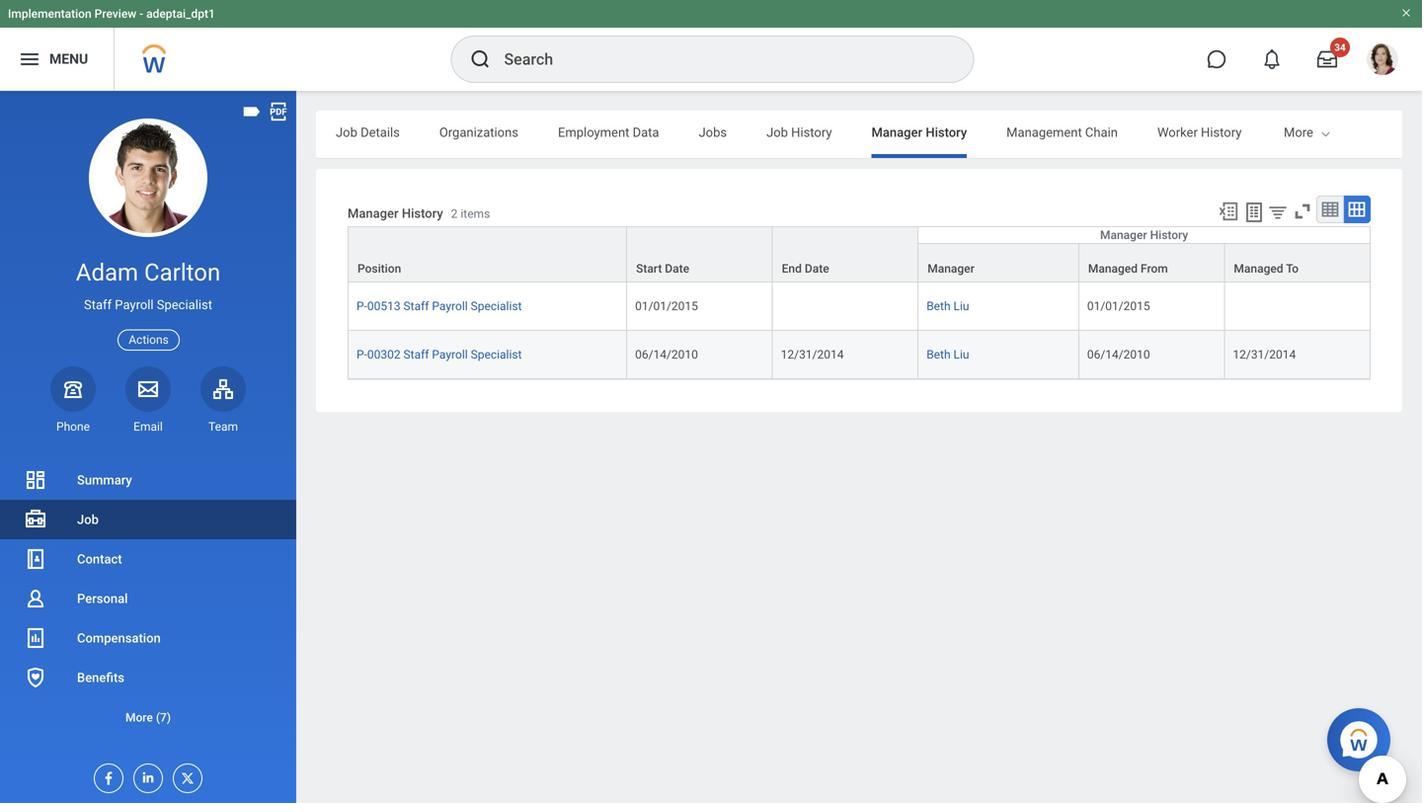 Task type: vqa. For each thing, say whether or not it's contained in the screenshot.
2nd Out from the top of the All Time Entry Templates "element"
no



Task type: locate. For each thing, give the bounding box(es) containing it.
view printable version (pdf) image
[[268, 101, 290, 123]]

1 horizontal spatial cell
[[1226, 283, 1371, 331]]

specialist down 'position' popup button
[[471, 299, 522, 313]]

06/14/2010
[[635, 348, 698, 362], [1088, 348, 1151, 362]]

managed to button
[[1226, 244, 1371, 282]]

0 horizontal spatial 01/01/2015
[[635, 299, 698, 313]]

12/31/2014 down end date on the right top
[[781, 348, 844, 362]]

manager inside popup button
[[928, 262, 975, 276]]

staff inside 'link'
[[404, 348, 429, 362]]

personal image
[[24, 587, 47, 611]]

01/01/2015 down managed from at right
[[1088, 299, 1151, 313]]

1 vertical spatial manager history
[[1101, 228, 1189, 242]]

12/31/2014
[[781, 348, 844, 362], [1234, 348, 1297, 362]]

0 horizontal spatial job
[[77, 512, 99, 527]]

end date button
[[773, 227, 918, 282]]

date right 'end'
[[805, 262, 830, 276]]

search image
[[469, 47, 493, 71]]

manager history
[[872, 125, 968, 140], [1101, 228, 1189, 242]]

job
[[336, 125, 358, 140], [767, 125, 788, 140], [77, 512, 99, 527]]

more
[[1285, 125, 1314, 140], [125, 711, 153, 725]]

0 horizontal spatial 12/31/2014
[[781, 348, 844, 362]]

mail image
[[136, 377, 160, 401]]

managed inside "popup button"
[[1089, 262, 1138, 276]]

1 12/31/2014 from the left
[[781, 348, 844, 362]]

beth liu for 06/14/2010
[[927, 348, 970, 362]]

1 beth from the top
[[927, 299, 951, 313]]

1 vertical spatial beth liu link
[[927, 344, 970, 362]]

tab list
[[316, 111, 1423, 158]]

0 vertical spatial liu
[[954, 299, 970, 313]]

payroll
[[115, 298, 154, 312], [432, 299, 468, 313], [432, 348, 468, 362]]

1 horizontal spatial date
[[805, 262, 830, 276]]

specialist down carlton on the top of the page
[[157, 298, 212, 312]]

staff right 00513
[[404, 299, 429, 313]]

profile logan mcneil image
[[1368, 43, 1399, 79]]

management chain
[[1007, 125, 1118, 140]]

history inside popup button
[[1151, 228, 1189, 242]]

navigation pane region
[[0, 91, 296, 803]]

1 vertical spatial more
[[125, 711, 153, 725]]

specialist
[[157, 298, 212, 312], [471, 299, 522, 313], [471, 348, 522, 362]]

2 beth from the top
[[927, 348, 951, 362]]

details
[[361, 125, 400, 140]]

manager history button
[[919, 227, 1371, 243]]

to
[[1287, 262, 1299, 276]]

job up contact
[[77, 512, 99, 527]]

12/31/2014 down managed to
[[1234, 348, 1297, 362]]

2 managed from the left
[[1235, 262, 1284, 276]]

p- inside 'link'
[[357, 348, 367, 362]]

managed left to
[[1235, 262, 1284, 276]]

tag image
[[241, 101, 263, 123]]

1 horizontal spatial more
[[1285, 125, 1314, 140]]

more left (7) on the left bottom of page
[[125, 711, 153, 725]]

date for start date
[[665, 262, 690, 276]]

p-00302 staff payroll specialist link
[[357, 344, 522, 362]]

2 horizontal spatial job
[[767, 125, 788, 140]]

row containing p-00302 staff payroll specialist
[[348, 331, 1371, 380]]

1 vertical spatial beth
[[927, 348, 951, 362]]

date inside popup button
[[805, 262, 830, 276]]

1 horizontal spatial 12/31/2014
[[1234, 348, 1297, 362]]

managed for managed from
[[1089, 262, 1138, 276]]

cell
[[773, 283, 919, 331], [1226, 283, 1371, 331]]

p- down position
[[357, 299, 367, 313]]

0 horizontal spatial cell
[[773, 283, 919, 331]]

0 horizontal spatial more
[[125, 711, 153, 725]]

1 horizontal spatial manager history
[[1101, 228, 1189, 242]]

1 p- from the top
[[357, 299, 367, 313]]

data
[[633, 125, 660, 140]]

1 managed from the left
[[1089, 262, 1138, 276]]

1 liu from the top
[[954, 299, 970, 313]]

1 beth liu from the top
[[927, 299, 970, 313]]

managed
[[1089, 262, 1138, 276], [1235, 262, 1284, 276]]

1 vertical spatial beth liu
[[927, 348, 970, 362]]

more inside more (7) dropdown button
[[125, 711, 153, 725]]

0 vertical spatial beth liu
[[927, 299, 970, 313]]

0 horizontal spatial date
[[665, 262, 690, 276]]

liu
[[954, 299, 970, 313], [954, 348, 970, 362]]

2 row from the top
[[348, 243, 1371, 283]]

2 liu from the top
[[954, 348, 970, 362]]

1 date from the left
[[665, 262, 690, 276]]

staff for p-00513 staff payroll specialist
[[404, 299, 429, 313]]

1 06/14/2010 from the left
[[635, 348, 698, 362]]

date inside 'popup button'
[[665, 262, 690, 276]]

01/01/2015
[[635, 299, 698, 313], [1088, 299, 1151, 313]]

notifications large image
[[1263, 49, 1283, 69]]

0 horizontal spatial 06/14/2010
[[635, 348, 698, 362]]

benefits
[[77, 670, 124, 685]]

contact image
[[24, 547, 47, 571]]

payroll down the adam carlton
[[115, 298, 154, 312]]

email button
[[125, 366, 171, 435]]

beth liu for 01/01/2015
[[927, 299, 970, 313]]

payroll inside 'link'
[[432, 348, 468, 362]]

date right start
[[665, 262, 690, 276]]

date
[[665, 262, 690, 276], [805, 262, 830, 276]]

beth liu
[[927, 299, 970, 313], [927, 348, 970, 362]]

summary image
[[24, 468, 47, 492]]

contact link
[[0, 540, 296, 579]]

table image
[[1321, 200, 1341, 219]]

cell down to
[[1226, 283, 1371, 331]]

compensation image
[[24, 626, 47, 650]]

p-
[[357, 299, 367, 313], [357, 348, 367, 362]]

compensation link
[[0, 619, 296, 658]]

job right jobs
[[767, 125, 788, 140]]

list
[[0, 460, 296, 737]]

staff down adam
[[84, 298, 112, 312]]

inbox large image
[[1318, 49, 1338, 69]]

3 row from the top
[[348, 283, 1371, 331]]

liu for 01/01/2015
[[954, 299, 970, 313]]

adam
[[76, 258, 138, 287]]

start
[[636, 262, 662, 276]]

2 beth liu from the top
[[927, 348, 970, 362]]

beth
[[927, 299, 951, 313], [927, 348, 951, 362]]

2 p- from the top
[[357, 348, 367, 362]]

email
[[134, 420, 163, 434]]

job left details at the left top
[[336, 125, 358, 140]]

managed for managed to
[[1235, 262, 1284, 276]]

more down 34 button
[[1285, 125, 1314, 140]]

row
[[348, 226, 1371, 283], [348, 243, 1371, 283], [348, 283, 1371, 331], [348, 331, 1371, 380]]

menu banner
[[0, 0, 1423, 91]]

manager inside tab list
[[872, 125, 923, 140]]

0 horizontal spatial manager history
[[872, 125, 968, 140]]

close environment banner image
[[1401, 7, 1413, 19]]

1 horizontal spatial job
[[336, 125, 358, 140]]

payroll inside the 'navigation pane' region
[[115, 298, 154, 312]]

job details
[[336, 125, 400, 140]]

0 vertical spatial p-
[[357, 299, 367, 313]]

specialist down p-00513 staff payroll specialist
[[471, 348, 522, 362]]

managed from
[[1089, 262, 1169, 276]]

view team image
[[211, 377, 235, 401]]

manager
[[872, 125, 923, 140], [348, 206, 399, 221], [1101, 228, 1148, 242], [928, 262, 975, 276]]

2 beth liu link from the top
[[927, 344, 970, 362]]

0 vertical spatial more
[[1285, 125, 1314, 140]]

toolbar
[[1209, 196, 1371, 226]]

managed inside popup button
[[1235, 262, 1284, 276]]

specialist inside 'link'
[[471, 348, 522, 362]]

1 row from the top
[[348, 226, 1371, 283]]

2 date from the left
[[805, 262, 830, 276]]

organizations
[[440, 125, 519, 140]]

chain
[[1086, 125, 1118, 140]]

additiona
[[1370, 125, 1423, 140]]

cell down end date popup button
[[773, 283, 919, 331]]

position
[[358, 262, 401, 276]]

1 vertical spatial liu
[[954, 348, 970, 362]]

more for more (7)
[[125, 711, 153, 725]]

staff right 00302
[[404, 348, 429, 362]]

job link
[[0, 500, 296, 540]]

history
[[792, 125, 832, 140], [926, 125, 968, 140], [1202, 125, 1242, 140], [402, 206, 443, 221], [1151, 228, 1189, 242]]

payroll up 'p-00302 staff payroll specialist' 'link'
[[432, 299, 468, 313]]

more for more
[[1285, 125, 1314, 140]]

liu for 06/14/2010
[[954, 348, 970, 362]]

1 horizontal spatial managed
[[1235, 262, 1284, 276]]

0 vertical spatial beth
[[927, 299, 951, 313]]

01/01/2015 down start date
[[635, 299, 698, 313]]

1 horizontal spatial 06/14/2010
[[1088, 348, 1151, 362]]

job history
[[767, 125, 832, 140]]

job image
[[24, 508, 47, 532]]

manager history inside tab list
[[872, 125, 968, 140]]

0 vertical spatial beth liu link
[[927, 296, 970, 313]]

p- down 00513
[[357, 348, 367, 362]]

beth liu link
[[927, 296, 970, 313], [927, 344, 970, 362]]

items
[[461, 207, 490, 221]]

2
[[451, 207, 458, 221]]

1 beth liu link from the top
[[927, 296, 970, 313]]

beth for 01/01/2015
[[927, 299, 951, 313]]

0 vertical spatial manager history
[[872, 125, 968, 140]]

manager history inside popup button
[[1101, 228, 1189, 242]]

managed left from
[[1089, 262, 1138, 276]]

06/14/2010 down start date
[[635, 348, 698, 362]]

06/14/2010 down managed from at right
[[1088, 348, 1151, 362]]

0 horizontal spatial managed
[[1089, 262, 1138, 276]]

team adam carlton element
[[201, 419, 246, 435]]

staff
[[84, 298, 112, 312], [404, 299, 429, 313], [404, 348, 429, 362]]

row containing manager
[[348, 243, 1371, 283]]

1 horizontal spatial 01/01/2015
[[1088, 299, 1151, 313]]

1 vertical spatial p-
[[357, 348, 367, 362]]

4 row from the top
[[348, 331, 1371, 380]]

payroll down p-00513 staff payroll specialist
[[432, 348, 468, 362]]

personal link
[[0, 579, 296, 619]]

preview
[[95, 7, 137, 21]]



Task type: describe. For each thing, give the bounding box(es) containing it.
personal
[[77, 591, 128, 606]]

Search Workday  search field
[[504, 38, 933, 81]]

beth liu link for 01/01/2015
[[927, 296, 970, 313]]

2 cell from the left
[[1226, 283, 1371, 331]]

export to worksheets image
[[1243, 201, 1267, 224]]

job for job history
[[767, 125, 788, 140]]

1 01/01/2015 from the left
[[635, 299, 698, 313]]

team
[[208, 420, 238, 434]]

beth for 06/14/2010
[[927, 348, 951, 362]]

worker history
[[1158, 125, 1242, 140]]

specialist for p-00513 staff payroll specialist
[[471, 299, 522, 313]]

34
[[1335, 42, 1347, 53]]

2 01/01/2015 from the left
[[1088, 299, 1151, 313]]

staff payroll specialist
[[84, 298, 212, 312]]

justify image
[[18, 47, 42, 71]]

p-00513 staff payroll specialist
[[357, 299, 522, 313]]

specialist for p-00302 staff payroll specialist
[[471, 348, 522, 362]]

menu button
[[0, 28, 114, 91]]

staff for p-00302 staff payroll specialist
[[404, 348, 429, 362]]

adeptai_dpt1
[[146, 7, 215, 21]]

linkedin image
[[134, 765, 156, 786]]

employment
[[558, 125, 630, 140]]

managed from button
[[1080, 244, 1225, 282]]

job for job details
[[336, 125, 358, 140]]

p- for 00513
[[357, 299, 367, 313]]

implementation
[[8, 7, 92, 21]]

export to excel image
[[1218, 201, 1240, 222]]

actions button
[[118, 330, 180, 351]]

p- for 00302
[[357, 348, 367, 362]]

benefits link
[[0, 658, 296, 698]]

carlton
[[144, 258, 221, 287]]

job inside the 'navigation pane' region
[[77, 512, 99, 527]]

management
[[1007, 125, 1083, 140]]

jobs
[[699, 125, 727, 140]]

end
[[782, 262, 802, 276]]

expand table image
[[1348, 200, 1368, 219]]

staff inside the 'navigation pane' region
[[84, 298, 112, 312]]

start date button
[[628, 227, 772, 282]]

from
[[1141, 262, 1169, 276]]

manager history 2 items
[[348, 206, 490, 221]]

end date
[[782, 262, 830, 276]]

menu
[[49, 51, 88, 67]]

2 12/31/2014 from the left
[[1234, 348, 1297, 362]]

email adam carlton element
[[125, 419, 171, 435]]

list containing summary
[[0, 460, 296, 737]]

more (7)
[[125, 711, 171, 725]]

1 cell from the left
[[773, 283, 919, 331]]

34 button
[[1306, 38, 1351, 81]]

summary link
[[0, 460, 296, 500]]

manager inside popup button
[[1101, 228, 1148, 242]]

date for end date
[[805, 262, 830, 276]]

manager button
[[919, 244, 1079, 282]]

position button
[[349, 227, 627, 282]]

phone button
[[50, 366, 96, 435]]

x image
[[174, 765, 196, 787]]

select to filter grid data image
[[1268, 202, 1289, 222]]

beth liu link for 06/14/2010
[[927, 344, 970, 362]]

phone
[[56, 420, 90, 434]]

employment data
[[558, 125, 660, 140]]

payroll for p-00302 staff payroll specialist
[[432, 348, 468, 362]]

more (7) button
[[0, 706, 296, 730]]

p-00513 staff payroll specialist link
[[357, 296, 522, 313]]

row containing manager history
[[348, 226, 1371, 283]]

benefits image
[[24, 666, 47, 690]]

00513
[[367, 299, 401, 313]]

timeline
[[1282, 125, 1331, 140]]

(7)
[[156, 711, 171, 725]]

payroll for p-00513 staff payroll specialist
[[432, 299, 468, 313]]

managed to
[[1235, 262, 1299, 276]]

fullscreen image
[[1292, 201, 1314, 222]]

compensation
[[77, 631, 161, 646]]

-
[[139, 7, 143, 21]]

facebook image
[[95, 765, 117, 787]]

start date
[[636, 262, 690, 276]]

team link
[[201, 366, 246, 435]]

worker
[[1158, 125, 1198, 140]]

implementation preview -   adeptai_dpt1
[[8, 7, 215, 21]]

more (7) button
[[0, 698, 296, 737]]

specialist inside the 'navigation pane' region
[[157, 298, 212, 312]]

phone image
[[59, 377, 87, 401]]

phone adam carlton element
[[50, 419, 96, 435]]

adam carlton
[[76, 258, 221, 287]]

tab list containing job details
[[316, 111, 1423, 158]]

summary
[[77, 473, 132, 488]]

row containing p-00513 staff payroll specialist
[[348, 283, 1371, 331]]

actions
[[129, 333, 169, 347]]

p-00302 staff payroll specialist
[[357, 348, 522, 362]]

00302
[[367, 348, 401, 362]]

2 06/14/2010 from the left
[[1088, 348, 1151, 362]]

contact
[[77, 552, 122, 567]]



